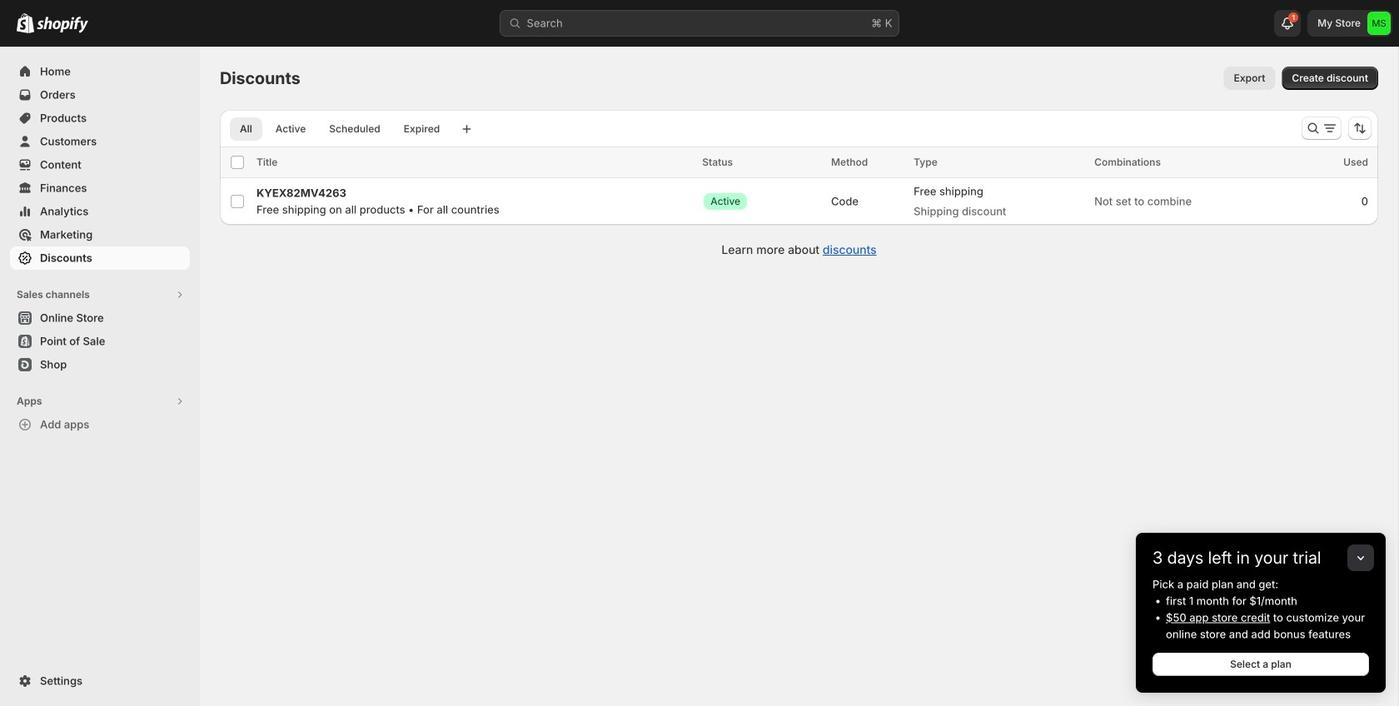 Task type: describe. For each thing, give the bounding box(es) containing it.
0 horizontal spatial shopify image
[[17, 13, 34, 33]]



Task type: locate. For each thing, give the bounding box(es) containing it.
tab list
[[227, 117, 454, 141]]

1 horizontal spatial shopify image
[[37, 16, 88, 33]]

my store image
[[1368, 12, 1392, 35]]

shopify image
[[17, 13, 34, 33], [37, 16, 88, 33]]



Task type: vqa. For each thing, say whether or not it's contained in the screenshot.
SMS's 'to'
no



